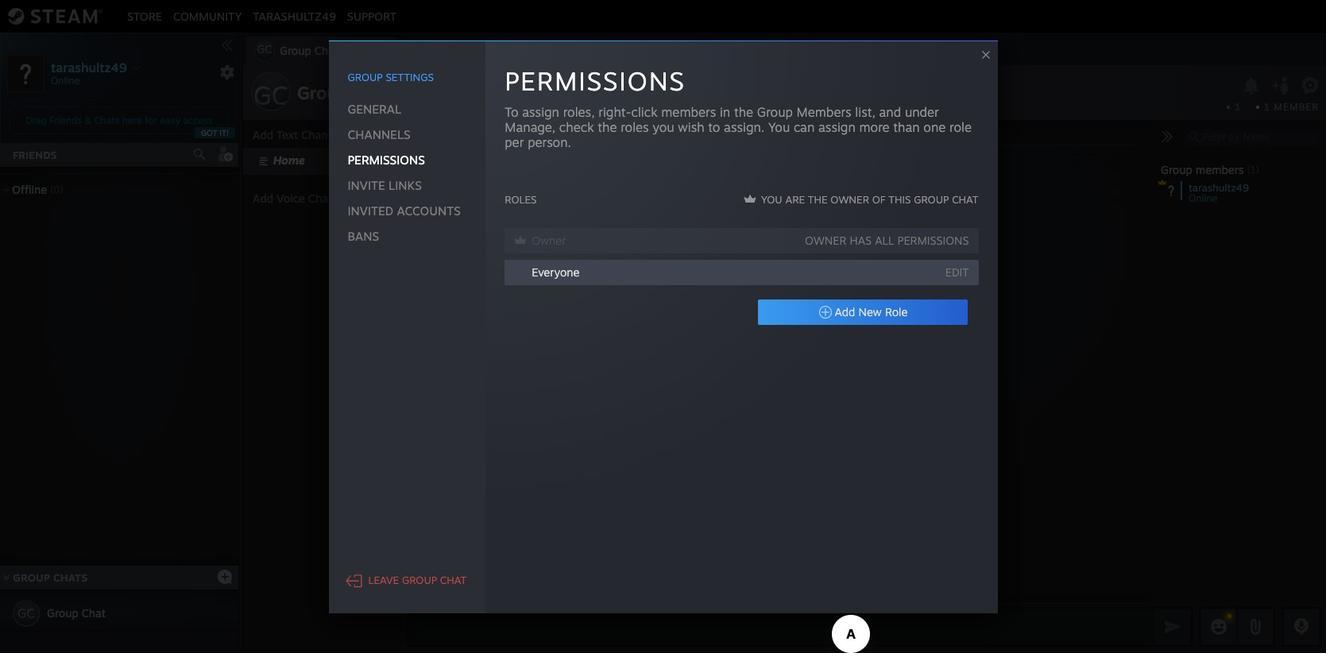 Task type: vqa. For each thing, say whether or not it's contained in the screenshot.
the rightmost the Group
no



Task type: describe. For each thing, give the bounding box(es) containing it.
offline
[[12, 183, 47, 196]]

1 member
[[1264, 101, 1319, 113]]

bans
[[348, 228, 379, 244]]

for
[[145, 114, 157, 126]]

manage notification settings image
[[1241, 77, 1262, 95]]

easy
[[160, 114, 180, 126]]

1 horizontal spatial members
[[1196, 163, 1244, 176]]

check
[[559, 119, 594, 135]]

are
[[785, 193, 805, 205]]

1 vertical spatial chats
[[53, 571, 88, 584]]

group chats
[[13, 571, 88, 584]]

1 horizontal spatial tarashultz49
[[253, 9, 336, 23]]

1 vertical spatial gc
[[254, 79, 288, 111]]

invited
[[348, 203, 394, 218]]

1 vertical spatial group chat
[[47, 606, 106, 620]]

chat inside gc group chat
[[314, 44, 339, 57]]

1 horizontal spatial the
[[734, 104, 753, 120]]

online
[[1189, 192, 1218, 204]]

store link
[[122, 9, 168, 23]]

1 horizontal spatial chats
[[94, 114, 119, 126]]

this
[[889, 193, 911, 205]]

add for add text channel
[[253, 128, 273, 141]]

november
[[611, 140, 649, 150]]

of
[[872, 193, 886, 205]]

role
[[950, 119, 972, 135]]

1 for 1
[[1235, 101, 1241, 113]]

general
[[348, 101, 401, 116]]

submit image
[[1163, 616, 1183, 637]]

to
[[708, 119, 720, 135]]

17,
[[651, 140, 663, 150]]

group inside to assign roles, right-click members in the group members list, and under manage, check the roles you wish to assign. you can assign more than one role per person.
[[757, 104, 793, 120]]

right-
[[599, 104, 631, 120]]

person.
[[528, 134, 571, 150]]

leave group chat
[[368, 574, 467, 586]]

to assign roles, right-click members in the group members list, and under manage, check the roles you wish to assign. you can assign more than one role per person.
[[505, 104, 972, 150]]

settings
[[386, 70, 434, 83]]

members
[[797, 104, 852, 120]]

2 vertical spatial gc
[[18, 606, 35, 621]]

1 for 1 member
[[1264, 101, 1271, 113]]

manage,
[[505, 119, 556, 135]]

drag friends & chats here for easy access
[[26, 114, 213, 126]]

home
[[273, 153, 305, 167]]

0 horizontal spatial the
[[598, 119, 617, 135]]

2 vertical spatial tarashultz49
[[1189, 181, 1249, 194]]

manage group chat settings image
[[1302, 77, 1322, 97]]

assign.
[[724, 119, 765, 135]]

owner
[[831, 193, 869, 205]]

click
[[631, 104, 658, 120]]

add text channel
[[253, 128, 344, 141]]

create a group chat image
[[217, 569, 233, 584]]

channel for add text channel
[[301, 128, 344, 141]]

chat down group chats
[[82, 606, 106, 620]]

add for add voice channel
[[253, 192, 273, 205]]

roles
[[505, 193, 537, 205]]

you
[[653, 119, 674, 135]]

members inside to assign roles, right-click members in the group members list, and under manage, check the roles you wish to assign. you can assign more than one role per person.
[[661, 104, 716, 120]]

access
[[183, 114, 213, 126]]

you inside to assign roles, right-click members in the group members list, and under manage, check the roles you wish to assign. you can assign more than one role per person.
[[768, 119, 790, 135]]

close this tab image
[[377, 46, 393, 56]]

tarashultz49 online
[[1189, 181, 1249, 204]]

gc group chat
[[257, 42, 339, 57]]

new
[[859, 305, 882, 318]]



Task type: locate. For each thing, give the bounding box(es) containing it.
send special image
[[1246, 617, 1265, 637]]

1 horizontal spatial permissions
[[505, 65, 686, 97]]

invite links
[[348, 178, 422, 193]]

friends left the & at the left top of page
[[49, 114, 82, 126]]

1 left member
[[1264, 101, 1271, 113]]

group
[[280, 44, 311, 57], [348, 70, 383, 83], [297, 82, 348, 103], [757, 104, 793, 120], [1161, 163, 1193, 176], [13, 571, 50, 584], [402, 574, 437, 586], [47, 606, 78, 620]]

chats
[[94, 114, 119, 126], [53, 571, 88, 584]]

friends down drag
[[13, 149, 57, 161]]

add new role
[[835, 305, 908, 318]]

&
[[84, 114, 91, 126]]

1 vertical spatial members
[[1196, 163, 1244, 176]]

1 up filter by name text box
[[1235, 101, 1241, 113]]

the right the in on the right of the page
[[734, 104, 753, 120]]

2 1 from the left
[[1264, 101, 1271, 113]]

0 vertical spatial friends
[[49, 114, 82, 126]]

group chat down group chats
[[47, 606, 106, 620]]

0 horizontal spatial 1
[[1235, 101, 1241, 113]]

under
[[905, 104, 939, 120]]

community
[[173, 9, 242, 23]]

chat
[[952, 193, 979, 205]]

1 vertical spatial permissions
[[348, 152, 425, 167]]

add voice channel
[[253, 192, 351, 205]]

collapse member list image
[[1161, 130, 1174, 143]]

invite a friend to this group chat image
[[1271, 75, 1292, 96]]

chat
[[314, 44, 339, 57], [352, 82, 391, 103], [440, 574, 467, 586], [82, 606, 106, 620]]

add for add new role
[[835, 305, 855, 318]]

chat right leave
[[440, 574, 467, 586]]

more
[[859, 119, 890, 135]]

members
[[661, 104, 716, 120], [1196, 163, 1244, 176]]

gc down collapse chats list image
[[18, 606, 35, 621]]

None text field
[[407, 607, 1151, 647]]

tarashultz49 link
[[247, 9, 342, 23]]

invited accounts
[[348, 203, 461, 218]]

0 horizontal spatial members
[[661, 104, 716, 120]]

group
[[914, 193, 949, 205]]

0 horizontal spatial assign
[[522, 104, 559, 120]]

group chat
[[297, 82, 391, 103], [47, 606, 106, 620]]

chat down tarashultz49 link at the left of page
[[314, 44, 339, 57]]

add a friend image
[[216, 145, 234, 163]]

1 vertical spatial you
[[761, 193, 782, 205]]

chats right the & at the left top of page
[[94, 114, 119, 126]]

the
[[734, 104, 753, 120], [598, 119, 617, 135], [808, 193, 828, 205]]

add left text
[[253, 128, 273, 141]]

2 horizontal spatial the
[[808, 193, 828, 205]]

roles,
[[563, 104, 595, 120]]

add inside button
[[835, 305, 855, 318]]

gc down tarashultz49 link at the left of page
[[257, 42, 272, 56]]

assign
[[522, 104, 559, 120], [818, 119, 856, 135]]

assign right "can"
[[818, 119, 856, 135]]

2 vertical spatial add
[[835, 305, 855, 318]]

you
[[768, 119, 790, 135], [761, 193, 782, 205]]

one
[[924, 119, 946, 135]]

store
[[127, 9, 162, 23]]

1
[[1235, 101, 1241, 113], [1264, 101, 1271, 113]]

permissions up the roles,
[[505, 65, 686, 97]]

0 vertical spatial group chat
[[297, 82, 391, 103]]

chat up the channels
[[352, 82, 391, 103]]

group settings
[[348, 70, 434, 83]]

2 horizontal spatial tarashultz49
[[1189, 181, 1249, 194]]

friday, november 17, 2023
[[584, 140, 685, 150]]

permissions down unpin channel list image
[[348, 152, 425, 167]]

channel right text
[[301, 128, 344, 141]]

wish
[[678, 119, 705, 135]]

add new role button
[[758, 299, 968, 325]]

0 horizontal spatial chats
[[53, 571, 88, 584]]

group members
[[1161, 163, 1244, 176]]

tarashultz49 down group members
[[1189, 181, 1249, 194]]

everyone
[[532, 265, 580, 279]]

0 horizontal spatial permissions
[[348, 152, 425, 167]]

can
[[794, 119, 815, 135]]

the up 'friday,'
[[598, 119, 617, 135]]

0 vertical spatial chats
[[94, 114, 119, 126]]

voice
[[277, 192, 305, 205]]

list,
[[855, 104, 876, 120]]

0 horizontal spatial group chat
[[47, 606, 106, 620]]

text
[[277, 128, 298, 141]]

add left new
[[835, 305, 855, 318]]

1 horizontal spatial group chat
[[297, 82, 391, 103]]

collapse chats list image
[[0, 574, 18, 581]]

members up 2023
[[661, 104, 716, 120]]

accounts
[[397, 203, 461, 218]]

0 vertical spatial permissions
[[505, 65, 686, 97]]

group chat up the channels
[[297, 82, 391, 103]]

you left "can"
[[768, 119, 790, 135]]

Filter by Name text field
[[1183, 127, 1320, 148]]

chats right collapse chats list image
[[53, 571, 88, 584]]

tarashultz49 up gc group chat
[[253, 9, 336, 23]]

channels
[[348, 127, 411, 142]]

assign right to
[[522, 104, 559, 120]]

0 vertical spatial you
[[768, 119, 790, 135]]

the right are
[[808, 193, 828, 205]]

group inside gc group chat
[[280, 44, 311, 57]]

tarashultz49
[[253, 9, 336, 23], [51, 59, 127, 75], [1189, 181, 1249, 194]]

edit
[[945, 265, 969, 279]]

channel right 'voice'
[[308, 192, 351, 205]]

leave
[[368, 574, 399, 586]]

0 vertical spatial add
[[253, 128, 273, 141]]

channel
[[301, 128, 344, 141], [308, 192, 351, 205]]

than
[[893, 119, 920, 135]]

channel for add voice channel
[[308, 192, 351, 205]]

you are the owner of this group chat
[[761, 193, 979, 205]]

1 vertical spatial add
[[253, 192, 273, 205]]

invite
[[348, 178, 385, 193]]

0 vertical spatial members
[[661, 104, 716, 120]]

to
[[505, 104, 519, 120]]

unpin channel list image
[[375, 124, 396, 145]]

1 horizontal spatial assign
[[818, 119, 856, 135]]

1 1 from the left
[[1235, 101, 1241, 113]]

0 vertical spatial tarashultz49
[[253, 9, 336, 23]]

add left 'voice'
[[253, 192, 273, 205]]

0 vertical spatial channel
[[301, 128, 344, 141]]

search my friends list image
[[192, 147, 207, 161]]

manage friends list settings image
[[219, 64, 235, 80]]

support
[[347, 9, 397, 23]]

add
[[253, 128, 273, 141], [253, 192, 273, 205], [835, 305, 855, 318]]

0 horizontal spatial tarashultz49
[[51, 59, 127, 75]]

per
[[505, 134, 524, 150]]

members up tarashultz49 online
[[1196, 163, 1244, 176]]

here
[[122, 114, 142, 126]]

gc
[[257, 42, 272, 56], [254, 79, 288, 111], [18, 606, 35, 621]]

0 vertical spatial gc
[[257, 42, 272, 56]]

drag
[[26, 114, 47, 126]]

in
[[720, 104, 730, 120]]

links
[[389, 178, 422, 193]]

tarashultz49 up the & at the left top of page
[[51, 59, 127, 75]]

gc inside gc group chat
[[257, 42, 272, 56]]

member
[[1274, 101, 1319, 113]]

you left are
[[761, 193, 782, 205]]

gc up text
[[254, 79, 288, 111]]

roles
[[621, 119, 649, 135]]

friends
[[49, 114, 82, 126], [13, 149, 57, 161]]

1 horizontal spatial 1
[[1264, 101, 1271, 113]]

role
[[885, 305, 908, 318]]

community link
[[168, 9, 247, 23]]

2023
[[665, 140, 685, 150]]

permissions
[[505, 65, 686, 97], [348, 152, 425, 167]]

friday,
[[584, 140, 608, 150]]

1 vertical spatial friends
[[13, 149, 57, 161]]

support link
[[342, 9, 402, 23]]

and
[[879, 104, 901, 120]]

1 vertical spatial tarashultz49
[[51, 59, 127, 75]]

1 vertical spatial channel
[[308, 192, 351, 205]]



